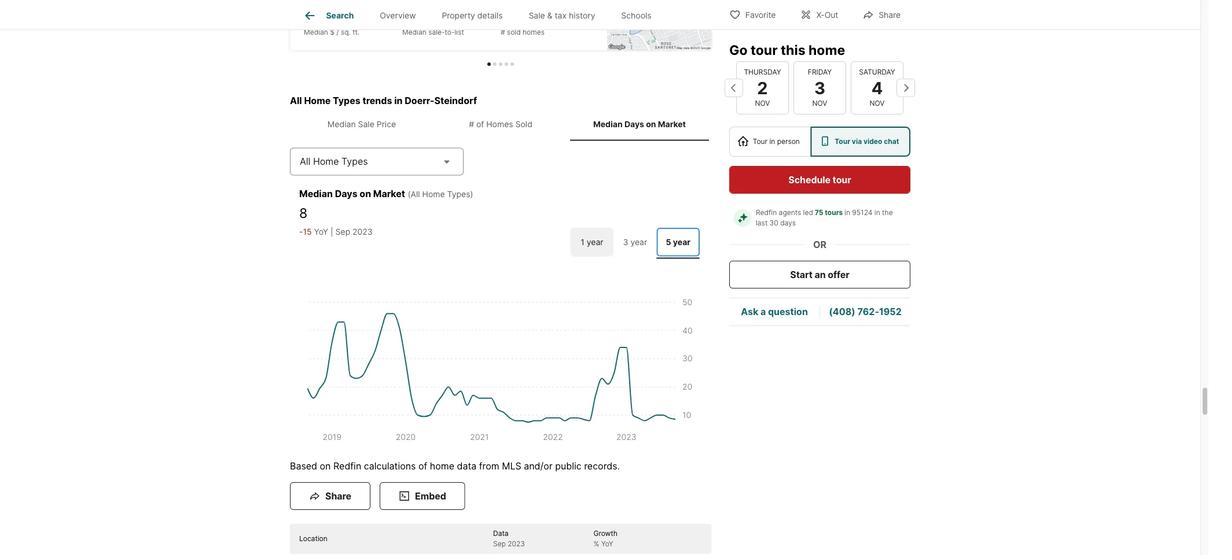 Task type: describe. For each thing, give the bounding box(es) containing it.
data sep 2023
[[493, 530, 525, 549]]

slide 1 dot image
[[488, 63, 491, 66]]

based on redfin calculations of home data from mls and/or public records.
[[290, 461, 620, 472]]

year for 1 year
[[587, 238, 604, 247]]

favorite
[[746, 10, 776, 20]]

slide 3 dot image
[[499, 63, 503, 66]]

tours
[[825, 209, 843, 217]]

2
[[758, 78, 768, 98]]

nov for 4
[[870, 99, 885, 108]]

previous image
[[725, 79, 744, 97]]

schools tab
[[609, 2, 665, 30]]

0 vertical spatial redfin
[[756, 209, 777, 217]]

1 year
[[581, 238, 604, 247]]

search link
[[303, 9, 354, 23]]

0 vertical spatial share button
[[853, 3, 911, 26]]

friday
[[808, 68, 832, 76]]

ask
[[741, 307, 759, 318]]

overview
[[380, 11, 416, 20]]

this
[[781, 42, 806, 58]]

3 year tab
[[614, 228, 657, 257]]

price
[[377, 119, 396, 129]]

home for all home types
[[313, 156, 339, 168]]

schedule
[[789, 174, 831, 186]]

sale inside median sale price tab
[[358, 119, 375, 129]]

tour for tour in person
[[753, 138, 768, 146]]

share for topmost "share" button
[[879, 10, 901, 20]]

out
[[825, 10, 839, 20]]

schools
[[622, 11, 652, 20]]

homes
[[487, 119, 513, 129]]

-15 yoy | sep 2023
[[299, 227, 373, 237]]

median sale price tab
[[292, 110, 431, 139]]

embed button
[[380, 483, 465, 511]]

tour in person option
[[730, 127, 811, 157]]

8
[[299, 205, 308, 222]]

x-out
[[817, 10, 839, 20]]

1 year tab
[[571, 228, 614, 257]]

start an offer
[[791, 269, 850, 281]]

tour for schedule
[[833, 174, 852, 186]]

0 horizontal spatial home
[[430, 461, 455, 472]]

types for all home types trends in doerr-steindorf
[[333, 95, 361, 106]]

106.9%
[[402, 15, 436, 26]]

slide 2 dot image
[[493, 63, 497, 66]]

0 vertical spatial 2023
[[353, 227, 373, 237]]

on for median days on market
[[646, 119, 656, 129]]

1952
[[880, 307, 902, 318]]

doerr-
[[405, 95, 435, 106]]

person
[[777, 138, 800, 146]]

sold
[[507, 28, 521, 37]]

list
[[455, 28, 464, 37]]

tab list containing 1 year
[[568, 226, 702, 259]]

thursday
[[744, 68, 782, 76]]

slide 4 dot image
[[505, 63, 508, 66]]

the
[[883, 209, 893, 217]]

agents
[[779, 209, 802, 217]]

schedule tour button
[[730, 166, 911, 194]]

led
[[803, 209, 814, 217]]

0 horizontal spatial sep
[[336, 227, 350, 237]]

nov for 2
[[755, 99, 770, 108]]

(408) 762-1952 link
[[829, 307, 902, 318]]

an
[[815, 269, 826, 281]]

nov for 3
[[813, 99, 828, 108]]

sep inside data sep 2023
[[493, 541, 506, 549]]

tour via video chat option
[[811, 127, 911, 157]]

yoy for % yoy
[[601, 541, 614, 549]]

data
[[493, 530, 509, 539]]

search
[[326, 11, 354, 20]]

/
[[337, 28, 339, 37]]

5 year
[[666, 238, 691, 247]]

records.
[[584, 461, 620, 472]]

30
[[770, 219, 779, 228]]

ask a question
[[741, 307, 808, 318]]

market for median days on market
[[658, 119, 686, 129]]

sale inside sale & tax history tab
[[529, 11, 545, 20]]

median for median sale price
[[328, 119, 356, 129]]

mls
[[502, 461, 522, 472]]

based
[[290, 461, 317, 472]]

|
[[331, 227, 333, 237]]

# inside tab
[[469, 119, 474, 129]]

x-
[[817, 10, 825, 20]]

year for 5 year
[[673, 238, 691, 247]]

sale-
[[429, 28, 445, 37]]

start an offer button
[[730, 261, 911, 289]]

2023 inside data sep 2023
[[508, 541, 525, 549]]

thursday 2 nov
[[744, 68, 782, 108]]

median for median days on market
[[593, 119, 623, 129]]

image image
[[607, 0, 712, 51]]

5
[[666, 238, 671, 247]]

%
[[594, 541, 599, 549]]

trends
[[363, 95, 392, 106]]

ask a question link
[[741, 307, 808, 318]]

1 vertical spatial of
[[419, 461, 428, 472]]

3 for 3 year
[[623, 238, 629, 247]]

(all
[[408, 190, 420, 200]]

from
[[479, 461, 500, 472]]

3 year
[[623, 238, 647, 247]]

5 year tab
[[657, 228, 700, 257]]

$1.15k
[[304, 15, 333, 26]]

# of homes sold
[[469, 119, 533, 129]]

tab list containing search
[[290, 0, 674, 30]]

1 horizontal spatial home
[[809, 42, 846, 58]]

a
[[761, 307, 766, 318]]

offer
[[828, 269, 850, 281]]

homes
[[523, 28, 545, 37]]

3 for 3 # sold homes
[[501, 15, 507, 26]]

75
[[815, 209, 824, 217]]

saturday
[[859, 68, 896, 76]]

median inside 106.9% median sale-to-list
[[402, 28, 427, 37]]

slide 5 dot image
[[511, 63, 514, 66]]

106.9% median sale-to-list
[[402, 15, 464, 37]]



Task type: vqa. For each thing, say whether or not it's contained in the screenshot.
(404) 585-3708
no



Task type: locate. For each thing, give the bounding box(es) containing it.
0 vertical spatial on
[[646, 119, 656, 129]]

history
[[569, 11, 596, 20]]

in inside the in the last 30 days
[[875, 209, 881, 217]]

tab list
[[290, 0, 674, 30], [290, 108, 712, 141], [568, 226, 702, 259]]

types for all home types
[[342, 156, 368, 168]]

&
[[548, 11, 553, 20]]

3 nov from the left
[[870, 99, 885, 108]]

nov down 4
[[870, 99, 885, 108]]

1 horizontal spatial #
[[501, 28, 505, 37]]

sale
[[529, 11, 545, 20], [358, 119, 375, 129]]

1 horizontal spatial tour
[[833, 174, 852, 186]]

and/or
[[524, 461, 553, 472]]

in right trends
[[394, 95, 403, 106]]

1 horizontal spatial sep
[[493, 541, 506, 549]]

days
[[781, 219, 796, 228]]

redfin up last
[[756, 209, 777, 217]]

0 horizontal spatial sale
[[358, 119, 375, 129]]

2023 right "|"
[[353, 227, 373, 237]]

tour up 'thursday'
[[751, 42, 778, 58]]

home up median sale price
[[304, 95, 331, 106]]

year right '1'
[[587, 238, 604, 247]]

(408)
[[829, 307, 856, 318]]

go
[[730, 42, 748, 58]]

market
[[658, 119, 686, 129], [373, 189, 405, 200]]

days inside tab
[[625, 119, 644, 129]]

0 vertical spatial market
[[658, 119, 686, 129]]

favorite button
[[720, 3, 786, 26]]

$
[[330, 28, 335, 37]]

ft.
[[353, 28, 360, 37]]

details
[[478, 11, 503, 20]]

days inside 'median days on market (all home types) 8'
[[335, 189, 358, 200]]

growth
[[594, 530, 618, 539]]

1 horizontal spatial days
[[625, 119, 644, 129]]

yoy down growth
[[601, 541, 614, 549]]

all for all home types
[[300, 156, 311, 168]]

1 vertical spatial 3
[[815, 78, 826, 98]]

via
[[852, 138, 862, 146]]

x-out button
[[791, 3, 848, 26]]

in
[[394, 95, 403, 106], [770, 138, 776, 146], [845, 209, 851, 217], [875, 209, 881, 217]]

all home types trends in doerr-steindorf
[[290, 95, 477, 106]]

0 vertical spatial yoy
[[314, 227, 328, 237]]

tour for go
[[751, 42, 778, 58]]

calculations
[[364, 461, 416, 472]]

redfin agents led 75 tours in 95124
[[756, 209, 873, 217]]

3 inside the 3 # sold homes
[[501, 15, 507, 26]]

all
[[290, 95, 302, 106], [300, 156, 311, 168]]

1 vertical spatial #
[[469, 119, 474, 129]]

1 horizontal spatial tour
[[835, 138, 851, 146]]

embed
[[415, 491, 446, 503]]

None button
[[737, 61, 789, 115], [794, 61, 847, 115], [851, 61, 904, 115], [737, 61, 789, 115], [794, 61, 847, 115], [851, 61, 904, 115]]

1 horizontal spatial of
[[477, 119, 484, 129]]

median sale price
[[328, 119, 396, 129]]

# left homes
[[469, 119, 474, 129]]

tour
[[751, 42, 778, 58], [833, 174, 852, 186]]

0 vertical spatial 3
[[501, 15, 507, 26]]

0 horizontal spatial yoy
[[314, 227, 328, 237]]

0 horizontal spatial tour
[[753, 138, 768, 146]]

sale left &
[[529, 11, 545, 20]]

tour inside button
[[833, 174, 852, 186]]

2 year from the left
[[631, 238, 647, 247]]

1 vertical spatial days
[[335, 189, 358, 200]]

of left homes
[[477, 119, 484, 129]]

home left data
[[430, 461, 455, 472]]

0 horizontal spatial market
[[373, 189, 405, 200]]

sep
[[336, 227, 350, 237], [493, 541, 506, 549]]

2 vertical spatial tab list
[[568, 226, 702, 259]]

schedule tour
[[789, 174, 852, 186]]

1 vertical spatial home
[[430, 461, 455, 472]]

1 horizontal spatial redfin
[[756, 209, 777, 217]]

home
[[809, 42, 846, 58], [430, 461, 455, 472]]

property
[[442, 11, 475, 20]]

1 vertical spatial redfin
[[334, 461, 361, 472]]

1 vertical spatial on
[[360, 189, 371, 200]]

$1.15k median $ / sq. ft.
[[304, 15, 360, 37]]

nov inside thursday 2 nov
[[755, 99, 770, 108]]

tour in person
[[753, 138, 800, 146]]

1 horizontal spatial nov
[[813, 99, 828, 108]]

2 horizontal spatial year
[[673, 238, 691, 247]]

median days on market tab
[[570, 110, 709, 139]]

types down median sale price tab on the top left of page
[[342, 156, 368, 168]]

0 vertical spatial all
[[290, 95, 302, 106]]

0 vertical spatial tour
[[751, 42, 778, 58]]

0 vertical spatial #
[[501, 28, 505, 37]]

share button down based on the bottom left of page
[[290, 483, 371, 511]]

question
[[768, 307, 808, 318]]

sep down data
[[493, 541, 506, 549]]

nov
[[755, 99, 770, 108], [813, 99, 828, 108], [870, 99, 885, 108]]

on for median days on market (all home types) 8
[[360, 189, 371, 200]]

all home types
[[300, 156, 368, 168]]

home inside 'median days on market (all home types) 8'
[[422, 190, 445, 200]]

tax
[[555, 11, 567, 20]]

tour for tour via video chat
[[835, 138, 851, 146]]

0 horizontal spatial year
[[587, 238, 604, 247]]

3 inside friday 3 nov
[[815, 78, 826, 98]]

property details tab
[[429, 2, 516, 30]]

1 horizontal spatial market
[[658, 119, 686, 129]]

or
[[814, 239, 827, 250]]

year right 5
[[673, 238, 691, 247]]

1 horizontal spatial share button
[[853, 3, 911, 26]]

tour right schedule
[[833, 174, 852, 186]]

list box containing tour in person
[[730, 127, 911, 157]]

# inside the 3 # sold homes
[[501, 28, 505, 37]]

share button right out
[[853, 3, 911, 26]]

year inside 5 year tab
[[673, 238, 691, 247]]

1 vertical spatial types
[[342, 156, 368, 168]]

go tour this home
[[730, 42, 846, 58]]

0 vertical spatial home
[[304, 95, 331, 106]]

sale & tax history
[[529, 11, 596, 20]]

saturday 4 nov
[[859, 68, 896, 108]]

yoy
[[314, 227, 328, 237], [601, 541, 614, 549]]

0 horizontal spatial 2023
[[353, 227, 373, 237]]

1 horizontal spatial sale
[[529, 11, 545, 20]]

0 horizontal spatial redfin
[[334, 461, 361, 472]]

1 horizontal spatial year
[[631, 238, 647, 247]]

redfin
[[756, 209, 777, 217], [334, 461, 361, 472]]

start
[[791, 269, 813, 281]]

0 horizontal spatial 3
[[501, 15, 507, 26]]

2 horizontal spatial nov
[[870, 99, 885, 108]]

nov down 2
[[755, 99, 770, 108]]

95124
[[853, 209, 873, 217]]

of up embed button
[[419, 461, 428, 472]]

1 year from the left
[[587, 238, 604, 247]]

median inside $1.15k median $ / sq. ft.
[[304, 28, 328, 37]]

tour left 'person'
[[753, 138, 768, 146]]

0 horizontal spatial days
[[335, 189, 358, 200]]

1 vertical spatial tour
[[833, 174, 852, 186]]

public
[[555, 461, 582, 472]]

year left 5
[[631, 238, 647, 247]]

market for median days on market (all home types) 8
[[373, 189, 405, 200]]

0 vertical spatial tab list
[[290, 0, 674, 30]]

home for all home types trends in doerr-steindorf
[[304, 95, 331, 106]]

2 tour from the left
[[835, 138, 851, 146]]

1 vertical spatial tab list
[[290, 108, 712, 141]]

2 nov from the left
[[813, 99, 828, 108]]

days for median days on market
[[625, 119, 644, 129]]

in inside option
[[770, 138, 776, 146]]

in left 'person'
[[770, 138, 776, 146]]

3 inside tab
[[623, 238, 629, 247]]

growth % yoy
[[594, 530, 618, 549]]

# of homes sold tab
[[431, 110, 570, 139]]

nov inside saturday 4 nov
[[870, 99, 885, 108]]

4
[[872, 78, 883, 98]]

2023 down data
[[508, 541, 525, 549]]

year for 3 year
[[631, 238, 647, 247]]

in right tours
[[845, 209, 851, 217]]

0 vertical spatial sep
[[336, 227, 350, 237]]

# left sold
[[501, 28, 505, 37]]

#
[[501, 28, 505, 37], [469, 119, 474, 129]]

sold
[[516, 119, 533, 129]]

tour left via
[[835, 138, 851, 146]]

share
[[879, 10, 901, 20], [325, 491, 351, 503]]

median days on market
[[593, 119, 686, 129]]

days for median days on market (all home types) 8
[[335, 189, 358, 200]]

redfin left calculations
[[334, 461, 361, 472]]

on inside 'median days on market (all home types) 8'
[[360, 189, 371, 200]]

0 horizontal spatial #
[[469, 119, 474, 129]]

nov down friday
[[813, 99, 828, 108]]

1 tour from the left
[[753, 138, 768, 146]]

1 vertical spatial home
[[313, 156, 339, 168]]

home right (all
[[422, 190, 445, 200]]

2 vertical spatial on
[[320, 461, 331, 472]]

1 horizontal spatial 2023
[[508, 541, 525, 549]]

1 horizontal spatial 3
[[623, 238, 629, 247]]

1 vertical spatial sale
[[358, 119, 375, 129]]

1 nov from the left
[[755, 99, 770, 108]]

0 horizontal spatial of
[[419, 461, 428, 472]]

15
[[303, 227, 312, 237]]

next image
[[897, 79, 915, 97]]

all for all home types trends in doerr-steindorf
[[290, 95, 302, 106]]

1 vertical spatial share
[[325, 491, 351, 503]]

to-
[[445, 28, 455, 37]]

median inside 'median days on market (all home types) 8'
[[299, 189, 333, 200]]

0 horizontal spatial share
[[325, 491, 351, 503]]

2 vertical spatial 3
[[623, 238, 629, 247]]

sale & tax history tab
[[516, 2, 609, 30]]

0 horizontal spatial on
[[320, 461, 331, 472]]

tab list containing median sale price
[[290, 108, 712, 141]]

0 horizontal spatial nov
[[755, 99, 770, 108]]

home up friday
[[809, 42, 846, 58]]

0 vertical spatial days
[[625, 119, 644, 129]]

year inside "3 year" tab
[[631, 238, 647, 247]]

1 vertical spatial share button
[[290, 483, 371, 511]]

types up median sale price
[[333, 95, 361, 106]]

sep right "|"
[[336, 227, 350, 237]]

2 horizontal spatial on
[[646, 119, 656, 129]]

location
[[299, 536, 328, 544]]

1 vertical spatial yoy
[[601, 541, 614, 549]]

2 vertical spatial home
[[422, 190, 445, 200]]

1
[[581, 238, 585, 247]]

sq.
[[341, 28, 351, 37]]

nov inside friday 3 nov
[[813, 99, 828, 108]]

in left the the
[[875, 209, 881, 217]]

median days on market (all home types) 8
[[299, 189, 473, 222]]

steindorf
[[435, 95, 477, 106]]

3 year from the left
[[673, 238, 691, 247]]

1 horizontal spatial on
[[360, 189, 371, 200]]

0 vertical spatial sale
[[529, 11, 545, 20]]

year inside 1 year tab
[[587, 238, 604, 247]]

0 vertical spatial home
[[809, 42, 846, 58]]

list box
[[730, 127, 911, 157]]

of inside tab
[[477, 119, 484, 129]]

(408) 762-1952
[[829, 307, 902, 318]]

yoy for yoy
[[314, 227, 328, 237]]

0 vertical spatial types
[[333, 95, 361, 106]]

tour via video chat
[[835, 138, 899, 146]]

2023
[[353, 227, 373, 237], [508, 541, 525, 549]]

1 vertical spatial all
[[300, 156, 311, 168]]

types)
[[447, 190, 473, 200]]

chat
[[884, 138, 899, 146]]

1 horizontal spatial share
[[879, 10, 901, 20]]

property details
[[442, 11, 503, 20]]

1 vertical spatial sep
[[493, 541, 506, 549]]

home
[[304, 95, 331, 106], [313, 156, 339, 168], [422, 190, 445, 200]]

year
[[587, 238, 604, 247], [631, 238, 647, 247], [673, 238, 691, 247]]

share for "share" button to the left
[[325, 491, 351, 503]]

friday 3 nov
[[808, 68, 832, 108]]

home down median sale price tab on the top left of page
[[313, 156, 339, 168]]

0 vertical spatial of
[[477, 119, 484, 129]]

median for median days on market (all home types) 8
[[299, 189, 333, 200]]

on inside tab
[[646, 119, 656, 129]]

carousel group
[[285, 0, 726, 66]]

0 horizontal spatial tour
[[751, 42, 778, 58]]

yoy left "|"
[[314, 227, 328, 237]]

1 vertical spatial 2023
[[508, 541, 525, 549]]

sale left price
[[358, 119, 375, 129]]

overview tab
[[367, 2, 429, 30]]

on
[[646, 119, 656, 129], [360, 189, 371, 200], [320, 461, 331, 472]]

video
[[864, 138, 883, 146]]

market inside tab
[[658, 119, 686, 129]]

1 vertical spatial market
[[373, 189, 405, 200]]

0 vertical spatial share
[[879, 10, 901, 20]]

0 horizontal spatial share button
[[290, 483, 371, 511]]

market inside 'median days on market (all home types) 8'
[[373, 189, 405, 200]]

1 horizontal spatial yoy
[[601, 541, 614, 549]]

yoy inside growth % yoy
[[601, 541, 614, 549]]

2 horizontal spatial 3
[[815, 78, 826, 98]]



